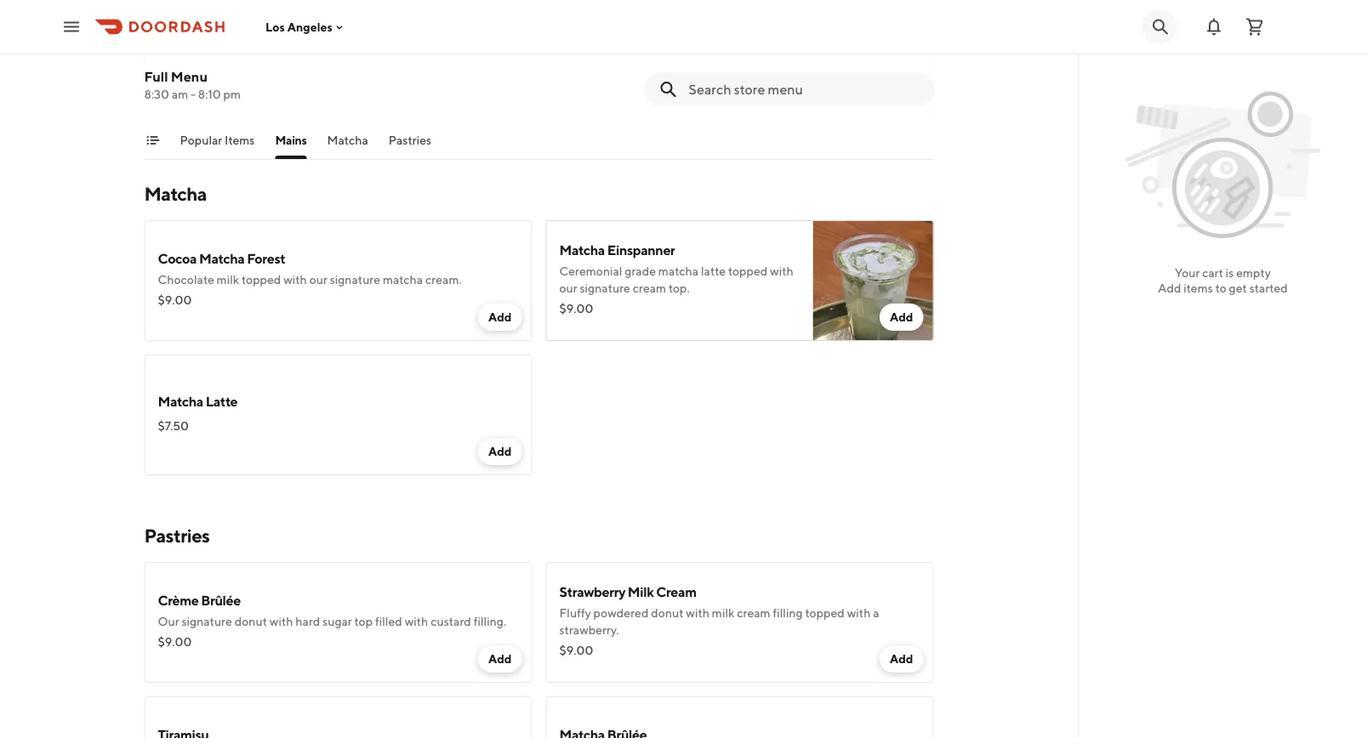 Task type: locate. For each thing, give the bounding box(es) containing it.
chocolate inside cocoa matcha forest chocolate milk topped with our signature matcha cream. $9.00 add
[[158, 273, 214, 287]]

2 chocolate from the top
[[158, 273, 214, 287]]

add button for cocoa matcha forest
[[478, 304, 522, 331]]

matcha inside cocoa matcha forest chocolate milk topped with our signature matcha cream. $9.00 add
[[199, 251, 245, 267]]

empty
[[1237, 266, 1272, 280]]

am
[[172, 87, 188, 101]]

signature inside crème brûlée our signature donut with hard sugar top filled with custard filling. $9.00 add
[[182, 615, 232, 629]]

milk for cocoa matcha forest chocolate milk topped with our signature matcha cream. $9.00
[[217, 65, 239, 79]]

1 cream. from the top
[[426, 65, 462, 79]]

custard
[[431, 615, 471, 629]]

donut down the cream
[[651, 607, 684, 621]]

forest inside cocoa matcha forest chocolate milk topped with our signature matcha cream. $9.00 add
[[247, 251, 285, 267]]

chocolate
[[158, 65, 214, 79], [158, 273, 214, 287]]

matcha inside cocoa matcha forest chocolate milk topped with our signature matcha cream. $9.00
[[383, 65, 423, 79]]

cocoa inside cocoa matcha forest chocolate milk topped with our signature matcha cream. $9.00
[[158, 43, 197, 59]]

1 horizontal spatial cream
[[737, 607, 771, 621]]

filled
[[375, 615, 403, 629]]

milk for cocoa matcha forest chocolate milk topped with our signature matcha cream. $9.00 add
[[217, 273, 239, 287]]

0 horizontal spatial cream
[[633, 281, 667, 295]]

items
[[225, 133, 255, 147]]

2 forest from the top
[[247, 251, 285, 267]]

blood orange soda
[[560, 51, 676, 68]]

latte
[[206, 394, 238, 410]]

add button for crème brûlée
[[478, 646, 522, 673]]

1 cocoa from the top
[[158, 43, 197, 59]]

cream inside strawberry milk cream fluffy powdered donut with milk cream filling topped with a strawberry. $9.00 add
[[737, 607, 771, 621]]

signature inside cocoa matcha forest chocolate milk topped with our signature matcha cream. $9.00
[[330, 65, 381, 79]]

$7.50
[[158, 419, 189, 433]]

1 vertical spatial cream
[[737, 607, 771, 621]]

1 vertical spatial forest
[[247, 251, 285, 267]]

add button
[[880, 96, 924, 123], [478, 304, 522, 331], [880, 304, 924, 331], [478, 438, 522, 466], [478, 646, 522, 673], [880, 646, 924, 673]]

matcha einspanner ceremonial grade matcha latte topped with our signature cream top. $9.00
[[560, 242, 794, 316]]

$9.00 inside cocoa matcha forest chocolate milk topped with our signature matcha cream. $9.00
[[158, 86, 192, 100]]

brûlée
[[201, 593, 241, 609]]

cream down grade on the top
[[633, 281, 667, 295]]

a
[[874, 607, 880, 621]]

milk inside cocoa matcha forest chocolate milk topped with our signature matcha cream. $9.00
[[217, 65, 239, 79]]

signature
[[330, 65, 381, 79], [330, 273, 381, 287], [580, 281, 631, 295], [182, 615, 232, 629]]

1 horizontal spatial donut
[[651, 607, 684, 621]]

fluffy
[[560, 607, 591, 621]]

matcha
[[199, 43, 245, 59], [327, 133, 368, 147], [144, 183, 207, 205], [560, 242, 605, 258], [199, 251, 245, 267], [158, 394, 203, 410]]

top
[[355, 615, 373, 629]]

donut inside strawberry milk cream fluffy powdered donut with milk cream filling topped with a strawberry. $9.00 add
[[651, 607, 684, 621]]

matcha inside cocoa matcha forest chocolate milk topped with our signature matcha cream. $9.00 add
[[383, 273, 423, 287]]

add
[[890, 103, 914, 117], [1159, 281, 1182, 295], [489, 310, 512, 324], [890, 310, 914, 324], [489, 445, 512, 459], [489, 652, 512, 667], [890, 652, 914, 667]]

matcha inside the matcha einspanner ceremonial grade matcha latte topped with our signature cream top. $9.00
[[560, 242, 605, 258]]

matcha
[[383, 65, 423, 79], [659, 264, 699, 278], [383, 273, 423, 287]]

$9.00
[[158, 86, 192, 100], [158, 293, 192, 307], [560, 302, 594, 316], [158, 635, 192, 649], [560, 644, 594, 658]]

milk inside cocoa matcha forest chocolate milk topped with our signature matcha cream. $9.00 add
[[217, 273, 239, 287]]

2 vertical spatial milk
[[712, 607, 735, 621]]

mains
[[275, 133, 307, 147]]

pastries right matcha button
[[389, 133, 432, 147]]

1 vertical spatial cream.
[[426, 273, 462, 287]]

items
[[1184, 281, 1214, 295]]

8:10
[[198, 87, 221, 101]]

1 vertical spatial chocolate
[[158, 273, 214, 287]]

chocolate inside cocoa matcha forest chocolate milk topped with our signature matcha cream. $9.00
[[158, 65, 214, 79]]

8:30
[[144, 87, 169, 101]]

milk
[[217, 65, 239, 79], [217, 273, 239, 287], [712, 607, 735, 621]]

cocoa inside cocoa matcha forest chocolate milk topped with our signature matcha cream. $9.00 add
[[158, 251, 197, 267]]

donut
[[651, 607, 684, 621], [235, 615, 267, 629]]

pastries
[[389, 133, 432, 147], [144, 525, 210, 547]]

forest inside cocoa matcha forest chocolate milk topped with our signature matcha cream. $9.00
[[247, 43, 285, 59]]

1 vertical spatial cocoa
[[158, 251, 197, 267]]

with
[[284, 65, 307, 79], [770, 264, 794, 278], [284, 273, 307, 287], [686, 607, 710, 621], [848, 607, 871, 621], [270, 615, 293, 629], [405, 615, 428, 629]]

our
[[310, 65, 328, 79], [310, 273, 328, 287], [560, 281, 578, 295]]

2 cream. from the top
[[426, 273, 462, 287]]

cream. inside cocoa matcha forest chocolate milk topped with our signature matcha cream. $9.00 add
[[426, 273, 462, 287]]

1 forest from the top
[[247, 43, 285, 59]]

1 vertical spatial pastries
[[144, 525, 210, 547]]

cream. inside cocoa matcha forest chocolate milk topped with our signature matcha cream. $9.00
[[426, 65, 462, 79]]

0 vertical spatial cream.
[[426, 65, 462, 79]]

forest for cocoa matcha forest chocolate milk topped with our signature matcha cream. $9.00 add
[[247, 251, 285, 267]]

1 horizontal spatial pastries
[[389, 133, 432, 147]]

open menu image
[[61, 17, 82, 37]]

cocoa
[[158, 43, 197, 59], [158, 251, 197, 267]]

pastries button
[[389, 132, 432, 159]]

0 vertical spatial milk
[[217, 65, 239, 79]]

2 cocoa from the top
[[158, 251, 197, 267]]

our for cocoa matcha forest chocolate milk topped with our signature matcha cream. $9.00 add
[[310, 273, 328, 287]]

soda
[[646, 51, 676, 68]]

pastries up crème
[[144, 525, 210, 547]]

0 vertical spatial cocoa
[[158, 43, 197, 59]]

filling.
[[474, 615, 507, 629]]

1 vertical spatial milk
[[217, 273, 239, 287]]

orange
[[598, 51, 644, 68]]

donut down brûlée
[[235, 615, 267, 629]]

1 chocolate from the top
[[158, 65, 214, 79]]

our inside cocoa matcha forest chocolate milk topped with our signature matcha cream. $9.00
[[310, 65, 328, 79]]

forest
[[247, 43, 285, 59], [247, 251, 285, 267]]

hard
[[296, 615, 320, 629]]

$9.00 inside cocoa matcha forest chocolate milk topped with our signature matcha cream. $9.00 add
[[158, 293, 192, 307]]

topped inside cocoa matcha forest chocolate milk topped with our signature matcha cream. $9.00
[[242, 65, 281, 79]]

strawberry
[[560, 584, 626, 601]]

0 vertical spatial cream
[[633, 281, 667, 295]]

topped
[[242, 65, 281, 79], [729, 264, 768, 278], [242, 273, 281, 287], [806, 607, 845, 621]]

cream
[[633, 281, 667, 295], [737, 607, 771, 621]]

0 vertical spatial forest
[[247, 43, 285, 59]]

cream.
[[426, 65, 462, 79], [426, 273, 462, 287]]

our inside cocoa matcha forest chocolate milk topped with our signature matcha cream. $9.00 add
[[310, 273, 328, 287]]

matcha button
[[327, 132, 368, 159]]

add button for matcha latte
[[478, 438, 522, 466]]

chocolate for cocoa matcha forest chocolate milk topped with our signature matcha cream. $9.00
[[158, 65, 214, 79]]

0 vertical spatial chocolate
[[158, 65, 214, 79]]

with inside cocoa matcha forest chocolate milk topped with our signature matcha cream. $9.00
[[284, 65, 307, 79]]

started
[[1250, 281, 1289, 295]]

chocolate for cocoa matcha forest chocolate milk topped with our signature matcha cream. $9.00 add
[[158, 273, 214, 287]]

our inside the matcha einspanner ceremonial grade matcha latte topped with our signature cream top. $9.00
[[560, 281, 578, 295]]

0 horizontal spatial donut
[[235, 615, 267, 629]]

cream left filling
[[737, 607, 771, 621]]

get
[[1230, 281, 1248, 295]]

popular
[[180, 133, 222, 147]]

matcha for cocoa matcha forest chocolate milk topped with our signature matcha cream. $9.00
[[383, 65, 423, 79]]

to
[[1216, 281, 1227, 295]]



Task type: vqa. For each thing, say whether or not it's contained in the screenshot.
Soda
yes



Task type: describe. For each thing, give the bounding box(es) containing it.
cart
[[1203, 266, 1224, 280]]

is
[[1226, 266, 1235, 280]]

full menu 8:30 am - 8:10 pm
[[144, 69, 241, 101]]

your cart is empty add items to get started
[[1159, 266, 1289, 295]]

crème brûlée our signature donut with hard sugar top filled with custard filling. $9.00 add
[[158, 593, 512, 667]]

our
[[158, 615, 179, 629]]

0 items, open order cart image
[[1245, 17, 1266, 37]]

filling
[[773, 607, 803, 621]]

milk
[[628, 584, 654, 601]]

-
[[191, 87, 196, 101]]

$9.00 inside the matcha einspanner ceremonial grade matcha latte topped with our signature cream top. $9.00
[[560, 302, 594, 316]]

0 horizontal spatial pastries
[[144, 525, 210, 547]]

signature inside cocoa matcha forest chocolate milk topped with our signature matcha cream. $9.00 add
[[330, 273, 381, 287]]

donut inside crème brûlée our signature donut with hard sugar top filled with custard filling. $9.00 add
[[235, 615, 267, 629]]

your
[[1176, 266, 1201, 280]]

matcha latte
[[158, 394, 238, 410]]

latte
[[701, 264, 726, 278]]

show menu categories image
[[146, 134, 160, 147]]

topped inside strawberry milk cream fluffy powdered donut with milk cream filling topped with a strawberry. $9.00 add
[[806, 607, 845, 621]]

Item Search search field
[[689, 80, 921, 99]]

0 vertical spatial pastries
[[389, 133, 432, 147]]

pm
[[224, 87, 241, 101]]

cocoa for cocoa matcha forest chocolate milk topped with our signature matcha cream. $9.00 add
[[158, 251, 197, 267]]

add button for strawberry milk cream
[[880, 646, 924, 673]]

ceremonial
[[560, 264, 623, 278]]

cocoa matcha forest chocolate milk topped with our signature matcha cream. $9.00 add
[[158, 251, 512, 324]]

add inside your cart is empty add items to get started
[[1159, 281, 1182, 295]]

strawberry.
[[560, 624, 619, 638]]

los angeles
[[266, 20, 333, 34]]

cream inside the matcha einspanner ceremonial grade matcha latte topped with our signature cream top. $9.00
[[633, 281, 667, 295]]

matcha for cocoa matcha forest chocolate milk topped with our signature matcha cream. $9.00 add
[[383, 273, 423, 287]]

matcha einspanner image
[[813, 220, 934, 341]]

topped inside the matcha einspanner ceremonial grade matcha latte topped with our signature cream top. $9.00
[[729, 264, 768, 278]]

cream
[[657, 584, 697, 601]]

einspanner
[[608, 242, 675, 258]]

grade
[[625, 264, 656, 278]]

angeles
[[288, 20, 333, 34]]

with inside the matcha einspanner ceremonial grade matcha latte topped with our signature cream top. $9.00
[[770, 264, 794, 278]]

$9.00 inside crème brûlée our signature donut with hard sugar top filled with custard filling. $9.00 add
[[158, 635, 192, 649]]

cream. for cocoa matcha forest chocolate milk topped with our signature matcha cream. $9.00
[[426, 65, 462, 79]]

cocoa for cocoa matcha forest chocolate milk topped with our signature matcha cream. $9.00
[[158, 43, 197, 59]]

crème
[[158, 593, 199, 609]]

add inside crème brûlée our signature donut with hard sugar top filled with custard filling. $9.00 add
[[489, 652, 512, 667]]

notification bell image
[[1204, 17, 1225, 37]]

matcha inside the matcha einspanner ceremonial grade matcha latte topped with our signature cream top. $9.00
[[659, 264, 699, 278]]

sugar
[[323, 615, 352, 629]]

powdered
[[594, 607, 649, 621]]

blood
[[560, 51, 595, 68]]

popular items button
[[180, 132, 255, 159]]

los angeles button
[[266, 20, 346, 34]]

matcha inside cocoa matcha forest chocolate milk topped with our signature matcha cream. $9.00
[[199, 43, 245, 59]]

strawberry milk cream fluffy powdered donut with milk cream filling topped with a strawberry. $9.00 add
[[560, 584, 914, 667]]

popular items
[[180, 133, 255, 147]]

milk inside strawberry milk cream fluffy powdered donut with milk cream filling topped with a strawberry. $9.00 add
[[712, 607, 735, 621]]

los
[[266, 20, 285, 34]]

our for cocoa matcha forest chocolate milk topped with our signature matcha cream. $9.00
[[310, 65, 328, 79]]

cream. for cocoa matcha forest chocolate milk topped with our signature matcha cream. $9.00 add
[[426, 273, 462, 287]]

full
[[144, 69, 168, 85]]

signature inside the matcha einspanner ceremonial grade matcha latte topped with our signature cream top. $9.00
[[580, 281, 631, 295]]

with inside cocoa matcha forest chocolate milk topped with our signature matcha cream. $9.00 add
[[284, 273, 307, 287]]

add inside strawberry milk cream fluffy powdered donut with milk cream filling topped with a strawberry. $9.00 add
[[890, 652, 914, 667]]

menu
[[171, 69, 208, 85]]

topped inside cocoa matcha forest chocolate milk topped with our signature matcha cream. $9.00 add
[[242, 273, 281, 287]]

cocoa matcha forest chocolate milk topped with our signature matcha cream. $9.00
[[158, 43, 462, 100]]

add inside cocoa matcha forest chocolate milk topped with our signature matcha cream. $9.00 add
[[489, 310, 512, 324]]

$9.00 inside strawberry milk cream fluffy powdered donut with milk cream filling topped with a strawberry. $9.00 add
[[560, 644, 594, 658]]

forest for cocoa matcha forest chocolate milk topped with our signature matcha cream. $9.00
[[247, 43, 285, 59]]

top.
[[669, 281, 690, 295]]



